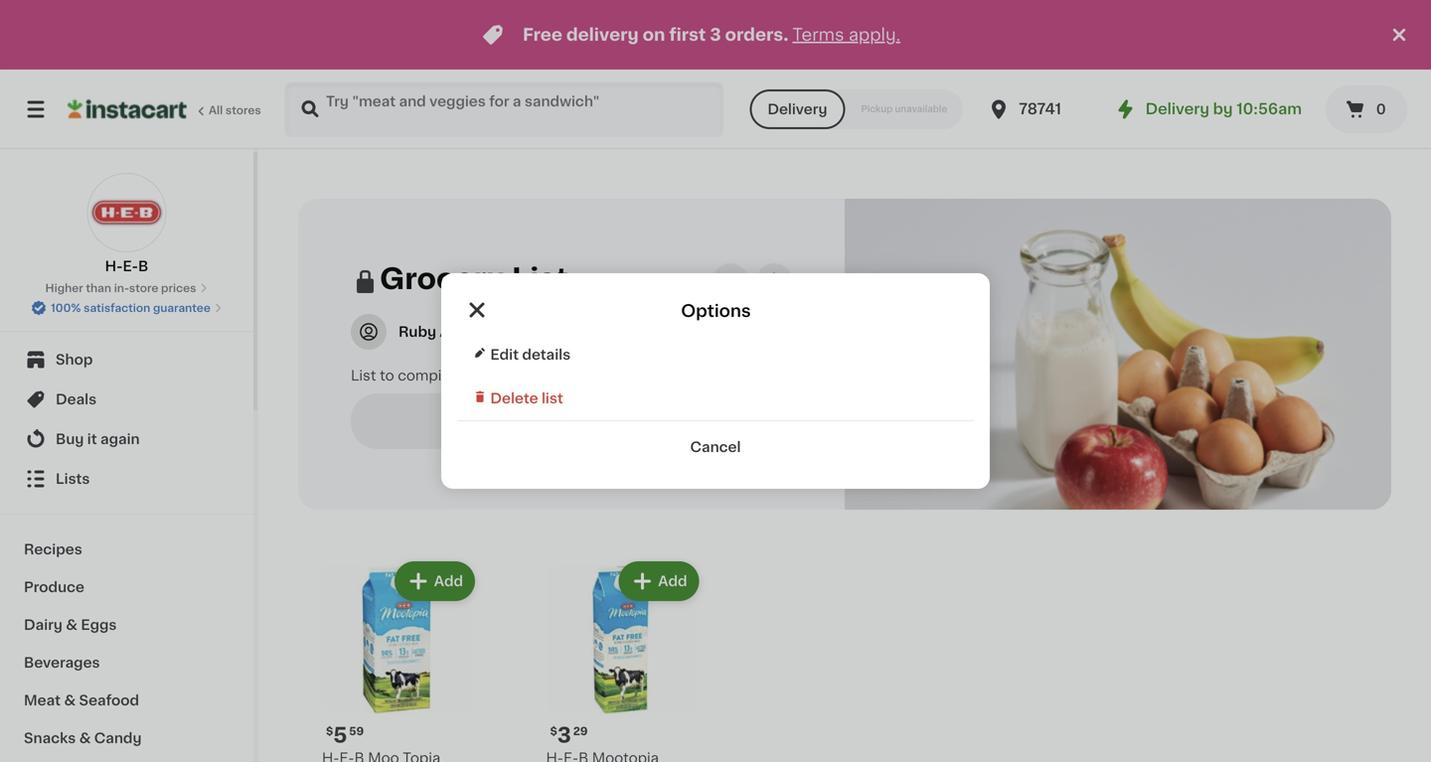 Task type: vqa. For each thing, say whether or not it's contained in the screenshot.
$ corresponding to 5
yes



Task type: describe. For each thing, give the bounding box(es) containing it.
all stores link
[[68, 82, 262, 137]]

stores
[[226, 105, 261, 116]]

0 horizontal spatial list
[[351, 369, 376, 383]]

details
[[522, 348, 571, 362]]

100% satisfaction guarantee button
[[31, 296, 223, 316]]

& for meat
[[64, 694, 76, 708]]

buy
[[56, 432, 84, 446]]

product group containing 5
[[314, 558, 479, 763]]

free delivery on first 3 orders. terms apply.
[[523, 26, 901, 43]]

delivery by 10:56am
[[1146, 102, 1302, 116]]

meat & seafood link
[[12, 682, 242, 720]]

seafood
[[79, 694, 139, 708]]

3 inside 'product' group
[[558, 725, 571, 746]]

delivery button
[[750, 89, 846, 129]]

78741
[[1019, 102, 1062, 116]]

& for snacks
[[79, 732, 91, 746]]

$ 5 59
[[326, 725, 364, 746]]

edit items button
[[351, 394, 792, 449]]

59
[[349, 726, 364, 737]]

lists
[[56, 472, 90, 486]]

meat & seafood
[[24, 694, 139, 708]]

snacks
[[24, 732, 76, 746]]

eggs
[[81, 618, 117, 632]]

buy it again link
[[12, 420, 242, 459]]

cancel button
[[457, 422, 974, 457]]

by
[[1214, 102, 1233, 116]]

terms
[[793, 26, 845, 43]]

produce
[[24, 581, 84, 595]]

100%
[[51, 303, 81, 314]]

recipes
[[24, 543, 82, 557]]

deals link
[[12, 380, 242, 420]]

beverages link
[[12, 644, 242, 682]]

all
[[209, 105, 223, 116]]

b
[[138, 259, 148, 273]]

ruby
[[399, 325, 436, 339]]

things
[[503, 369, 547, 383]]

free
[[523, 26, 563, 43]]

$ for 3
[[550, 726, 558, 737]]

i
[[551, 369, 555, 383]]

buy it again
[[56, 432, 140, 446]]

edit for edit details
[[491, 348, 519, 362]]

grocery list
[[380, 265, 568, 293]]

prices
[[161, 283, 196, 294]]

h-
[[105, 259, 123, 273]]

edit list dialog
[[441, 273, 990, 489]]

apply.
[[849, 26, 901, 43]]

all
[[458, 369, 473, 383]]

beverages
[[24, 656, 100, 670]]

items
[[566, 413, 617, 430]]

add for 3
[[658, 575, 688, 589]]

need
[[558, 369, 594, 383]]

29
[[573, 726, 588, 737]]

it
[[87, 432, 97, 446]]

h-e-b link
[[87, 173, 167, 276]]

product group containing 3
[[538, 558, 703, 763]]

guarantee
[[153, 303, 211, 314]]

& for dairy
[[66, 618, 78, 632]]

options
[[681, 303, 751, 320]]

100% satisfaction guarantee
[[51, 303, 211, 314]]

in-
[[114, 283, 129, 294]]

edit items
[[527, 413, 617, 430]]

orders.
[[725, 26, 789, 43]]

h-e-b
[[105, 259, 148, 273]]

anderson
[[440, 325, 509, 339]]

add button for 5
[[396, 564, 473, 600]]

delete list
[[491, 392, 563, 406]]



Task type: locate. For each thing, give the bounding box(es) containing it.
higher
[[45, 283, 83, 294]]

1 vertical spatial list
[[351, 369, 376, 383]]

0 button
[[1326, 86, 1408, 133]]

delivery
[[567, 26, 639, 43]]

add
[[434, 575, 463, 589], [658, 575, 688, 589]]

candy
[[94, 732, 142, 746]]

$ left 59
[[326, 726, 333, 737]]

& right meat
[[64, 694, 76, 708]]

10:56am
[[1237, 102, 1302, 116]]

3 right first
[[710, 26, 721, 43]]

1 horizontal spatial 3
[[710, 26, 721, 43]]

0 horizontal spatial edit
[[491, 348, 519, 362]]

dairy & eggs link
[[12, 606, 242, 644]]

2 $ from the left
[[550, 726, 558, 737]]

delivery left by
[[1146, 102, 1210, 116]]

1 $ from the left
[[326, 726, 333, 737]]

edit inside button
[[491, 348, 519, 362]]

1 horizontal spatial add button
[[621, 564, 697, 600]]

recipes link
[[12, 531, 242, 569]]

1 horizontal spatial $
[[550, 726, 558, 737]]

1 horizontal spatial product group
[[538, 558, 703, 763]]

0 vertical spatial &
[[66, 618, 78, 632]]

0 horizontal spatial add
[[434, 575, 463, 589]]

0 vertical spatial 3
[[710, 26, 721, 43]]

list
[[542, 392, 563, 406]]

$ for 5
[[326, 726, 333, 737]]

3 left 29
[[558, 725, 571, 746]]

2 add from the left
[[658, 575, 688, 589]]

&
[[66, 618, 78, 632], [64, 694, 76, 708], [79, 732, 91, 746]]

grocery
[[380, 265, 505, 293]]

0 horizontal spatial $
[[326, 726, 333, 737]]

0
[[1377, 102, 1387, 116]]

first
[[669, 26, 706, 43]]

5
[[333, 725, 347, 746]]

& left candy
[[79, 732, 91, 746]]

delivery for delivery
[[768, 102, 828, 116]]

produce link
[[12, 569, 242, 606]]

list left to
[[351, 369, 376, 383]]

delete list button
[[457, 377, 974, 422]]

$ 3 29
[[550, 725, 588, 746]]

$ inside $ 3 29
[[550, 726, 558, 737]]

deals
[[56, 393, 97, 407]]

None search field
[[284, 82, 724, 137]]

edit details
[[491, 348, 571, 362]]

delivery by 10:56am link
[[1114, 97, 1302, 121]]

1 horizontal spatial edit
[[527, 413, 562, 430]]

3
[[710, 26, 721, 43], [558, 725, 571, 746]]

2 vertical spatial &
[[79, 732, 91, 746]]

product group
[[314, 558, 479, 763], [538, 558, 703, 763]]

instacart logo image
[[68, 97, 187, 121]]

0 horizontal spatial 3
[[558, 725, 571, 746]]

1 horizontal spatial add
[[658, 575, 688, 589]]

cancel
[[691, 440, 741, 454]]

to
[[380, 369, 394, 383]]

1 horizontal spatial delivery
[[1146, 102, 1210, 116]]

satisfaction
[[84, 303, 150, 314]]

e-
[[123, 259, 138, 273]]

dairy
[[24, 618, 63, 632]]

edit inside button
[[527, 413, 562, 430]]

lists link
[[12, 459, 242, 499]]

the
[[477, 369, 500, 383]]

again
[[100, 432, 140, 446]]

0 horizontal spatial delivery
[[768, 102, 828, 116]]

0 horizontal spatial product group
[[314, 558, 479, 763]]

all stores
[[209, 105, 261, 116]]

delete
[[491, 392, 538, 406]]

$ left 29
[[550, 726, 558, 737]]

0 vertical spatial list
[[512, 265, 568, 293]]

terms apply. link
[[793, 26, 901, 43]]

edit up the
[[491, 348, 519, 362]]

delivery
[[1146, 102, 1210, 116], [768, 102, 828, 116]]

store
[[129, 283, 158, 294]]

0 vertical spatial edit
[[491, 348, 519, 362]]

higher than in-store prices
[[45, 283, 196, 294]]

1 vertical spatial 3
[[558, 725, 571, 746]]

& left "eggs"
[[66, 618, 78, 632]]

on
[[643, 26, 666, 43]]

list to compile all the things i need
[[351, 369, 594, 383]]

add button for 3
[[621, 564, 697, 600]]

0 horizontal spatial add button
[[396, 564, 473, 600]]

delivery inside button
[[768, 102, 828, 116]]

delivery for delivery by 10:56am
[[1146, 102, 1210, 116]]

than
[[86, 283, 111, 294]]

shop link
[[12, 340, 242, 380]]

1 add from the left
[[434, 575, 463, 589]]

1 vertical spatial &
[[64, 694, 76, 708]]

edit details button
[[457, 333, 974, 377]]

$ inside $ 5 59
[[326, 726, 333, 737]]

snacks & candy link
[[12, 720, 242, 758]]

1 product group from the left
[[314, 558, 479, 763]]

2 product group from the left
[[538, 558, 703, 763]]

add for 5
[[434, 575, 463, 589]]

compile
[[398, 369, 454, 383]]

dairy & eggs
[[24, 618, 117, 632]]

higher than in-store prices link
[[45, 280, 208, 296]]

ruby anderson
[[399, 325, 509, 339]]

snacks & candy
[[24, 732, 142, 746]]

list up details
[[512, 265, 568, 293]]

1 horizontal spatial list
[[512, 265, 568, 293]]

3 inside limited time offer region
[[710, 26, 721, 43]]

h-e-b logo image
[[87, 173, 167, 253]]

78741 button
[[988, 82, 1107, 137]]

service type group
[[750, 89, 964, 129]]

edit down list
[[527, 413, 562, 430]]

limited time offer region
[[0, 0, 1388, 70]]

1 vertical spatial edit
[[527, 413, 562, 430]]

1 add button from the left
[[396, 564, 473, 600]]

delivery down terms
[[768, 102, 828, 116]]

2 add button from the left
[[621, 564, 697, 600]]

edit for edit items
[[527, 413, 562, 430]]

list
[[512, 265, 568, 293], [351, 369, 376, 383]]

add button
[[396, 564, 473, 600], [621, 564, 697, 600]]

shop
[[56, 353, 93, 367]]

meat
[[24, 694, 61, 708]]



